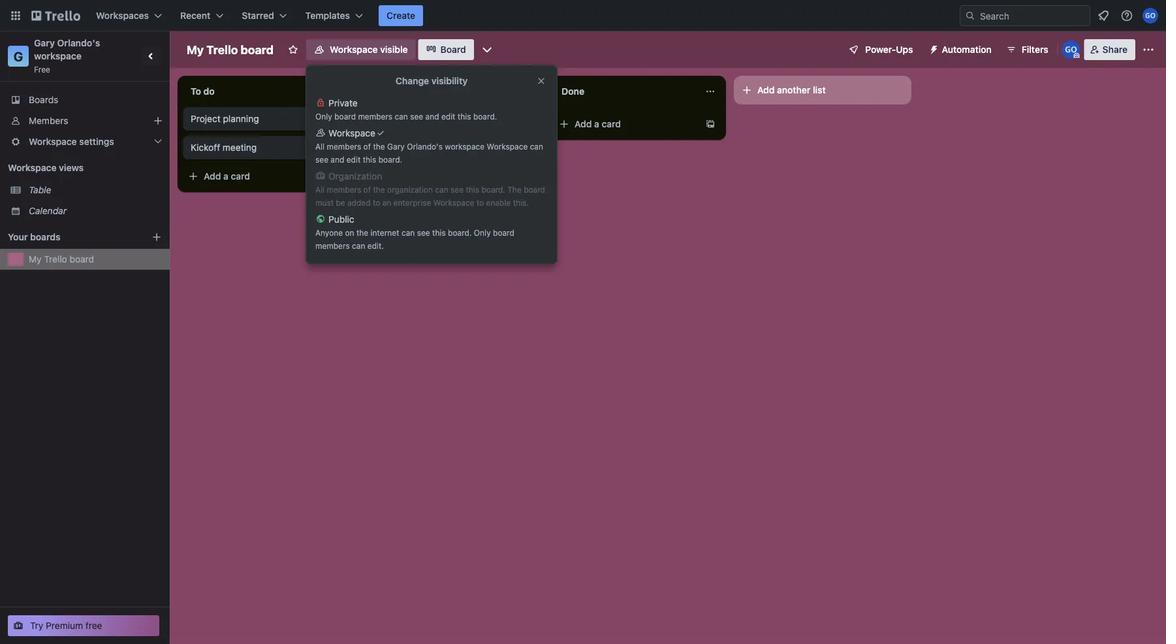 Task type: vqa. For each thing, say whether or not it's contained in the screenshot.
Kickoff meeting Link
yes



Task type: locate. For each thing, give the bounding box(es) containing it.
the up organization
[[373, 142, 385, 151]]

board. inside all members of the gary orlando's workspace workspace can see and edit this board.
[[379, 155, 402, 164]]

my trello board down starred
[[187, 42, 274, 57]]

see inside all members of the organization can see this board. the board must be added to an enterprise workspace to enable this.
[[451, 185, 464, 194]]

1 horizontal spatial workspace
[[445, 142, 485, 151]]

workspace up table
[[8, 162, 57, 173]]

only inside anyone on the internet can see this board. only board members can edit.
[[474, 228, 491, 237]]

done
[[562, 86, 585, 97]]

0 vertical spatial workspace
[[34, 51, 82, 61]]

board link
[[418, 39, 474, 60]]

2 vertical spatial the
[[357, 228, 369, 237]]

workspace right enterprise
[[434, 198, 475, 207]]

gary orlando (garyorlando) image
[[1143, 8, 1159, 24]]

my
[[187, 42, 204, 57], [29, 254, 42, 265]]

an
[[383, 198, 391, 207]]

project planning link
[[191, 112, 342, 125]]

1 all from the top
[[315, 142, 325, 151]]

all
[[315, 142, 325, 151], [315, 185, 325, 194]]

the inside anyone on the internet can see this board. only board members can edit.
[[357, 228, 369, 237]]

private
[[329, 98, 358, 108]]

board
[[241, 42, 274, 57], [335, 112, 356, 121], [524, 185, 545, 194], [493, 228, 515, 237], [70, 254, 94, 265]]

0 vertical spatial gary
[[34, 38, 55, 48]]

1 vertical spatial the
[[373, 185, 385, 194]]

my inside text box
[[187, 42, 204, 57]]

and
[[426, 112, 439, 121], [331, 155, 344, 164]]

0 horizontal spatial add a card
[[204, 171, 250, 182]]

primary element
[[0, 0, 1167, 31]]

1 horizontal spatial card
[[416, 119, 436, 129]]

2 horizontal spatial a
[[594, 119, 600, 129]]

all inside all members of the gary orlando's workspace workspace can see and edit this board.
[[315, 142, 325, 151]]

members up organization
[[358, 112, 393, 121]]

workspace
[[34, 51, 82, 61], [445, 142, 485, 151]]

to
[[191, 86, 201, 97]]

project
[[191, 113, 221, 124]]

settings
[[79, 136, 114, 147]]

1 vertical spatial and
[[331, 155, 344, 164]]

0 vertical spatial my
[[187, 42, 204, 57]]

0 vertical spatial only
[[315, 112, 332, 121]]

orlando's down only board members can see and edit this board.
[[407, 142, 443, 151]]

0 vertical spatial trello
[[207, 42, 238, 57]]

this down all members of the organization can see this board. the board must be added to an enterprise workspace to enable this.
[[432, 228, 446, 237]]

create from template… image
[[705, 119, 716, 129]]

1 to from the left
[[373, 198, 380, 207]]

my down 'your boards'
[[29, 254, 42, 265]]

calendar
[[29, 205, 67, 216]]

orlando's down back to home 'image'
[[57, 38, 100, 48]]

1 vertical spatial all
[[315, 185, 325, 194]]

a for done
[[594, 119, 600, 129]]

starred
[[242, 10, 274, 21]]

0 horizontal spatial card
[[231, 171, 250, 182]]

workspace inside button
[[330, 44, 378, 55]]

the
[[373, 142, 385, 151], [373, 185, 385, 194], [357, 228, 369, 237]]

add down kickoff at left top
[[204, 171, 221, 182]]

board down enable
[[493, 228, 515, 237]]

the right on
[[357, 228, 369, 237]]

the up an
[[373, 185, 385, 194]]

workspace inside dropdown button
[[29, 136, 77, 147]]

all inside all members of the organization can see this board. the board must be added to an enterprise workspace to enable this.
[[315, 185, 325, 194]]

of up 'added'
[[364, 185, 371, 194]]

0 horizontal spatial add a card button
[[183, 166, 329, 187]]

1 vertical spatial workspace
[[445, 142, 485, 151]]

create from template… image
[[334, 171, 345, 182]]

this
[[458, 112, 471, 121], [363, 155, 376, 164], [466, 185, 480, 194], [432, 228, 446, 237]]

gary inside all members of the gary orlando's workspace workspace can see and edit this board.
[[387, 142, 405, 151]]

0 horizontal spatial only
[[315, 112, 332, 121]]

trello down boards
[[44, 254, 67, 265]]

add a card button down done text field
[[554, 114, 700, 135]]

gary inside gary orlando's workspace free
[[34, 38, 55, 48]]

1 horizontal spatial to
[[477, 198, 484, 207]]

a
[[409, 119, 414, 129], [594, 119, 600, 129], [223, 171, 229, 182]]

card down 'meeting'
[[231, 171, 250, 182]]

this left the the
[[466, 185, 480, 194]]

workspace down "private"
[[329, 128, 376, 138]]

change
[[396, 75, 429, 86]]

add a card up all members of the gary orlando's workspace workspace can see and edit this board.
[[389, 119, 436, 129]]

members up create from template… image
[[327, 142, 361, 151]]

see down change
[[410, 112, 423, 121]]

this.
[[513, 198, 529, 207]]

1 vertical spatial my
[[29, 254, 42, 265]]

close popover image
[[536, 76, 547, 86]]

add a card down kickoff meeting
[[204, 171, 250, 182]]

members up "be"
[[327, 185, 361, 194]]

board. inside all members of the organization can see this board. the board must be added to an enterprise workspace to enable this.
[[482, 185, 505, 194]]

add left the another
[[758, 85, 775, 95]]

0 vertical spatial my trello board
[[187, 42, 274, 57]]

1 vertical spatial trello
[[44, 254, 67, 265]]

workspace down 'templates' dropdown button
[[330, 44, 378, 55]]

1 horizontal spatial only
[[474, 228, 491, 237]]

board up this.
[[524, 185, 545, 194]]

0 horizontal spatial workspace
[[34, 51, 82, 61]]

of inside all members of the organization can see this board. the board must be added to an enterprise workspace to enable this.
[[364, 185, 371, 194]]

the inside all members of the gary orlando's workspace workspace can see and edit this board.
[[373, 142, 385, 151]]

board down "private"
[[335, 112, 356, 121]]

add a card button up all members of the gary orlando's workspace workspace can see and edit this board.
[[368, 114, 515, 135]]

my trello board down your boards with 1 items element
[[29, 254, 94, 265]]

1 vertical spatial gary
[[387, 142, 405, 151]]

workspace down members
[[29, 136, 77, 147]]

workspace for workspace visible
[[330, 44, 378, 55]]

my trello board
[[187, 42, 274, 57], [29, 254, 94, 265]]

star or unstar board image
[[288, 44, 298, 55]]

organization
[[329, 171, 382, 182]]

card down done text field
[[602, 119, 621, 129]]

1 vertical spatial edit
[[347, 155, 361, 164]]

back to home image
[[31, 5, 80, 26]]

templates
[[306, 10, 350, 21]]

ups
[[896, 44, 914, 55]]

workspaces button
[[88, 5, 170, 26]]

2 all from the top
[[315, 185, 325, 194]]

Board name text field
[[180, 39, 280, 60]]

workspace up free
[[34, 51, 82, 61]]

anyone
[[315, 228, 343, 237]]

board
[[441, 44, 466, 55]]

show menu image
[[1142, 43, 1156, 56]]

edit up organization
[[347, 155, 361, 164]]

workspace up all members of the organization can see this board. the board must be added to an enterprise workspace to enable this.
[[445, 142, 485, 151]]

views
[[59, 162, 84, 173]]

Done text field
[[554, 81, 698, 102]]

0 horizontal spatial my trello board
[[29, 254, 94, 265]]

can
[[395, 112, 408, 121], [530, 142, 543, 151], [435, 185, 449, 194], [402, 228, 415, 237], [352, 241, 365, 250]]

0 horizontal spatial and
[[331, 155, 344, 164]]

0 vertical spatial of
[[364, 142, 371, 151]]

1 horizontal spatial orlando's
[[407, 142, 443, 151]]

g link
[[8, 46, 29, 67]]

customize views image
[[481, 43, 494, 56]]

filters button
[[1003, 39, 1053, 60]]

boards
[[30, 232, 61, 242]]

add a card button down kickoff meeting link
[[183, 166, 329, 187]]

the
[[508, 185, 522, 194]]

only down enable
[[474, 228, 491, 237]]

a for to do
[[223, 171, 229, 182]]

free
[[34, 65, 50, 74]]

members down anyone
[[315, 241, 350, 250]]

add a card
[[389, 119, 436, 129], [575, 119, 621, 129], [204, 171, 250, 182]]

add a card button
[[368, 114, 515, 135], [554, 114, 700, 135], [183, 166, 329, 187]]

0 vertical spatial all
[[315, 142, 325, 151]]

gary up free
[[34, 38, 55, 48]]

1 vertical spatial only
[[474, 228, 491, 237]]

1 vertical spatial orlando's
[[407, 142, 443, 151]]

gary down only board members can see and edit this board.
[[387, 142, 405, 151]]

meeting
[[223, 142, 257, 153]]

0 horizontal spatial orlando's
[[57, 38, 100, 48]]

2 of from the top
[[364, 185, 371, 194]]

0 horizontal spatial edit
[[347, 155, 361, 164]]

0 vertical spatial and
[[426, 112, 439, 121]]

members
[[358, 112, 393, 121], [327, 142, 361, 151], [327, 185, 361, 194], [315, 241, 350, 250]]

of up organization
[[364, 142, 371, 151]]

0 vertical spatial the
[[373, 142, 385, 151]]

add a card button for to do
[[183, 166, 329, 187]]

see down enterprise
[[417, 228, 430, 237]]

edit.
[[368, 241, 384, 250]]

1 horizontal spatial my trello board
[[187, 42, 274, 57]]

0 horizontal spatial to
[[373, 198, 380, 207]]

1 horizontal spatial gary
[[387, 142, 405, 151]]

and up create from template… image
[[331, 155, 344, 164]]

workspace inside all members of the gary orlando's workspace workspace can see and edit this board.
[[487, 142, 528, 151]]

and down change visibility
[[426, 112, 439, 121]]

a down done text field
[[594, 119, 600, 129]]

see down all members of the gary orlando's workspace workspace can see and edit this board.
[[451, 185, 464, 194]]

2 horizontal spatial add a card button
[[554, 114, 700, 135]]

workspace visible button
[[306, 39, 416, 60]]

board inside anyone on the internet can see this board. only board members can edit.
[[493, 228, 515, 237]]

1 vertical spatial of
[[364, 185, 371, 194]]

board.
[[474, 112, 497, 121], [379, 155, 402, 164], [482, 185, 505, 194], [448, 228, 472, 237]]

1 horizontal spatial and
[[426, 112, 439, 121]]

workspace up the the
[[487, 142, 528, 151]]

add
[[758, 85, 775, 95], [389, 119, 407, 129], [575, 119, 592, 129], [204, 171, 221, 182]]

1 horizontal spatial my
[[187, 42, 204, 57]]

this up organization
[[363, 155, 376, 164]]

workspace for workspace settings
[[29, 136, 77, 147]]

1 of from the top
[[364, 142, 371, 151]]

a down kickoff meeting
[[223, 171, 229, 182]]

2 horizontal spatial add a card
[[575, 119, 621, 129]]

boards
[[29, 94, 58, 105]]

edit down visibility
[[442, 112, 456, 121]]

workspace for workspace views
[[8, 162, 57, 173]]

workspace
[[330, 44, 378, 55], [329, 128, 376, 138], [29, 136, 77, 147], [487, 142, 528, 151], [8, 162, 57, 173], [434, 198, 475, 207]]

card
[[416, 119, 436, 129], [602, 119, 621, 129], [231, 171, 250, 182]]

to left an
[[373, 198, 380, 207]]

see up must
[[315, 155, 329, 164]]

all members of the organization can see this board. the board must be added to an enterprise workspace to enable this.
[[315, 185, 545, 207]]

trello inside text box
[[207, 42, 238, 57]]

of inside all members of the gary orlando's workspace workspace can see and edit this board.
[[364, 142, 371, 151]]

workspace inside all members of the organization can see this board. the board must be added to an enterprise workspace to enable this.
[[434, 198, 475, 207]]

1 horizontal spatial trello
[[207, 42, 238, 57]]

gary orlando's workspace link
[[34, 38, 102, 61]]

table link
[[29, 184, 162, 197]]

of
[[364, 142, 371, 151], [364, 185, 371, 194]]

0 horizontal spatial gary
[[34, 38, 55, 48]]

only down "private"
[[315, 112, 332, 121]]

add a card down done
[[575, 119, 621, 129]]

0 horizontal spatial trello
[[44, 254, 67, 265]]

workspace settings button
[[0, 131, 170, 152]]

to left enable
[[477, 198, 484, 207]]

0 horizontal spatial a
[[223, 171, 229, 182]]

this member is an admin of this board. image
[[1074, 53, 1080, 59]]

the inside all members of the organization can see this board. the board must be added to an enterprise workspace to enable this.
[[373, 185, 385, 194]]

2 horizontal spatial card
[[602, 119, 621, 129]]

card up all members of the gary orlando's workspace workspace can see and edit this board.
[[416, 119, 436, 129]]

this inside all members of the organization can see this board. the board must be added to an enterprise workspace to enable this.
[[466, 185, 480, 194]]

of for workspace
[[364, 142, 371, 151]]

add a card button for done
[[554, 114, 700, 135]]

see inside anyone on the internet can see this board. only board members can edit.
[[417, 228, 430, 237]]

internet
[[371, 228, 399, 237]]

trello down recent dropdown button
[[207, 42, 238, 57]]

my down recent
[[187, 42, 204, 57]]

to
[[373, 198, 380, 207], [477, 198, 484, 207]]

orlando's
[[57, 38, 100, 48], [407, 142, 443, 151]]

can inside all members of the gary orlando's workspace workspace can see and edit this board.
[[530, 142, 543, 151]]

0 vertical spatial edit
[[442, 112, 456, 121]]

a up all members of the gary orlando's workspace workspace can see and edit this board.
[[409, 119, 414, 129]]

0 vertical spatial orlando's
[[57, 38, 100, 48]]

board down starred
[[241, 42, 274, 57]]



Task type: describe. For each thing, give the bounding box(es) containing it.
gary orlando's workspace free
[[34, 38, 102, 74]]

sm image
[[924, 39, 942, 57]]

try
[[30, 620, 43, 631]]

change visibility
[[396, 75, 468, 86]]

members inside all members of the organization can see this board. the board must be added to an enterprise workspace to enable this.
[[327, 185, 361, 194]]

try premium free
[[30, 620, 102, 631]]

gary orlando (garyorlando) image
[[1063, 40, 1081, 59]]

members inside all members of the gary orlando's workspace workspace can see and edit this board.
[[327, 142, 361, 151]]

filters
[[1022, 44, 1049, 55]]

of for organization
[[364, 185, 371, 194]]

add down done
[[575, 119, 592, 129]]

this down visibility
[[458, 112, 471, 121]]

all members of the gary orlando's workspace workspace can see and edit this board.
[[315, 142, 543, 164]]

add board image
[[152, 232, 162, 242]]

see inside all members of the gary orlando's workspace workspace can see and edit this board.
[[315, 155, 329, 164]]

0 notifications image
[[1096, 8, 1112, 24]]

to do
[[191, 86, 215, 97]]

Search field
[[976, 6, 1090, 25]]

orlando's inside gary orlando's workspace free
[[57, 38, 100, 48]]

search image
[[965, 10, 976, 21]]

edit inside all members of the gary orlando's workspace workspace can see and edit this board.
[[347, 155, 361, 164]]

g
[[14, 48, 23, 64]]

workspace inside all members of the gary orlando's workspace workspace can see and edit this board.
[[445, 142, 485, 151]]

starred button
[[234, 5, 295, 26]]

all for workspace
[[315, 142, 325, 151]]

templates button
[[298, 5, 371, 26]]

boards link
[[0, 89, 170, 110]]

my trello board link
[[29, 253, 162, 266]]

premium
[[46, 620, 83, 631]]

project planning
[[191, 113, 259, 124]]

open information menu image
[[1121, 9, 1134, 22]]

card for done
[[602, 119, 621, 129]]

workspace inside gary orlando's workspace free
[[34, 51, 82, 61]]

workspace visible
[[330, 44, 408, 55]]

board. inside anyone on the internet can see this board. only board members can edit.
[[448, 228, 472, 237]]

on
[[345, 228, 354, 237]]

automation
[[942, 44, 992, 55]]

enterprise
[[394, 198, 431, 207]]

recent
[[180, 10, 211, 21]]

card for to do
[[231, 171, 250, 182]]

add another list button
[[734, 76, 912, 105]]

public
[[329, 214, 354, 225]]

recent button
[[172, 5, 231, 26]]

visible
[[380, 44, 408, 55]]

workspaces
[[96, 10, 149, 21]]

1 horizontal spatial add a card button
[[368, 114, 515, 135]]

anyone on the internet can see this board. only board members can edit.
[[315, 228, 515, 250]]

workspace views
[[8, 162, 84, 173]]

1 horizontal spatial edit
[[442, 112, 456, 121]]

share
[[1103, 44, 1128, 55]]

this inside anyone on the internet can see this board. only board members can edit.
[[432, 228, 446, 237]]

and inside all members of the gary orlando's workspace workspace can see and edit this board.
[[331, 155, 344, 164]]

1 vertical spatial my trello board
[[29, 254, 94, 265]]

0 horizontal spatial my
[[29, 254, 42, 265]]

create button
[[379, 5, 423, 26]]

another
[[777, 85, 811, 95]]

the for workspace
[[373, 142, 385, 151]]

orlando's inside all members of the gary orlando's workspace workspace can see and edit this board.
[[407, 142, 443, 151]]

your
[[8, 232, 28, 242]]

switch to… image
[[9, 9, 22, 22]]

create
[[387, 10, 416, 21]]

members link
[[0, 110, 170, 131]]

your boards with 1 items element
[[8, 229, 132, 245]]

add up all members of the gary orlando's workspace workspace can see and edit this board.
[[389, 119, 407, 129]]

workspace navigation collapse icon image
[[142, 47, 161, 65]]

kickoff
[[191, 142, 220, 153]]

board down your boards with 1 items element
[[70, 254, 94, 265]]

board inside all members of the organization can see this board. the board must be added to an enterprise workspace to enable this.
[[524, 185, 545, 194]]

calendar link
[[29, 204, 162, 218]]

workspace settings
[[29, 136, 114, 147]]

members
[[29, 115, 68, 126]]

kickoff meeting link
[[191, 141, 342, 154]]

kickoff meeting
[[191, 142, 257, 153]]

free
[[86, 620, 102, 631]]

can inside all members of the organization can see this board. the board must be added to an enterprise workspace to enable this.
[[435, 185, 449, 194]]

add a card for done
[[575, 119, 621, 129]]

share button
[[1085, 39, 1136, 60]]

visibility
[[432, 75, 468, 86]]

power-
[[866, 44, 896, 55]]

be
[[336, 198, 345, 207]]

all for organization
[[315, 185, 325, 194]]

must
[[315, 198, 334, 207]]

table
[[29, 185, 51, 195]]

power-ups button
[[840, 39, 921, 60]]

planning
[[223, 113, 259, 124]]

2 to from the left
[[477, 198, 484, 207]]

To do text field
[[183, 81, 327, 102]]

board inside text box
[[241, 42, 274, 57]]

add inside button
[[758, 85, 775, 95]]

try premium free button
[[8, 615, 159, 636]]

1 horizontal spatial add a card
[[389, 119, 436, 129]]

this inside all members of the gary orlando's workspace workspace can see and edit this board.
[[363, 155, 376, 164]]

do
[[204, 86, 215, 97]]

the for organization
[[373, 185, 385, 194]]

only board members can see and edit this board.
[[315, 112, 497, 121]]

power-ups
[[866, 44, 914, 55]]

add a card for to do
[[204, 171, 250, 182]]

list
[[813, 85, 826, 95]]

added
[[348, 198, 371, 207]]

members inside anyone on the internet can see this board. only board members can edit.
[[315, 241, 350, 250]]

1 horizontal spatial a
[[409, 119, 414, 129]]

my trello board inside text box
[[187, 42, 274, 57]]

add another list
[[758, 85, 826, 95]]

workspace for workspace
[[329, 128, 376, 138]]

automation button
[[924, 39, 1000, 60]]

enable
[[486, 198, 511, 207]]

organization
[[387, 185, 433, 194]]

your boards
[[8, 232, 61, 242]]



